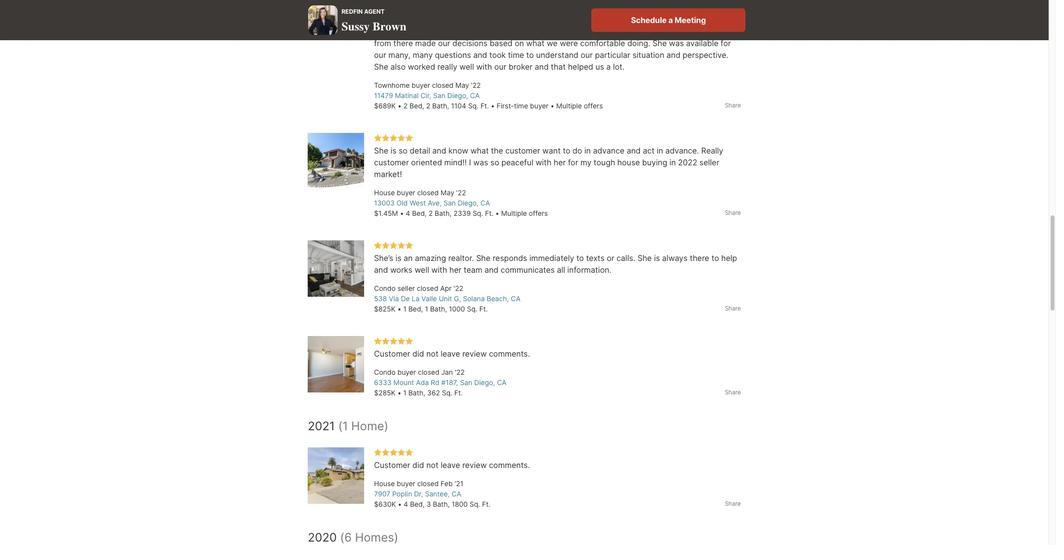 Task type: describe. For each thing, give the bounding box(es) containing it.
without
[[419, 27, 447, 36]]

0 horizontal spatial so
[[399, 146, 408, 156]]

ambivalent
[[501, 3, 542, 13]]

1 vertical spatial time
[[508, 50, 524, 60]]

made
[[415, 38, 436, 48]]

1104
[[451, 102, 466, 110]]

2020
[[308, 531, 337, 545]]

did for closed  jan '22
[[413, 349, 424, 359]]

'22 for and
[[456, 189, 466, 197]]

bath, inside house buyer closed  may '22 13003 old west ave, san diego, ca $1.45m • 4 bed, 2 bath, 2339 sq. ft. • multiple offers
[[435, 209, 452, 218]]

do
[[573, 146, 582, 156]]

2021 (1 home)
[[308, 419, 389, 434]]

condo for customer did not leave review comments.
[[374, 368, 396, 377]]

schedule a meeting button
[[592, 8, 746, 32]]

ca inside the condo seller closed  apr '22 538 via de la valle unit g, solana beach, ca $825k • 1 bed, 1 bath, 1000 sq. ft.
[[511, 295, 521, 303]]

quickly
[[688, 3, 714, 13]]

rating 5.0 out of 5 element for house buyer closed  feb '21 7907 poplin dr, santee, ca $630k • 4 bed, 3 bath, 1800 sq. ft.
[[374, 449, 414, 458]]

customer for house
[[374, 461, 411, 470]]

$825k
[[374, 305, 396, 313]]

1 vertical spatial we
[[467, 3, 479, 13]]

valle
[[422, 295, 437, 303]]

buyer for condo buyer closed  jan '22 6333 mount ada rd #187, san diego, ca $285k • 1 bath, 362 sq. ft.
[[398, 368, 416, 377]]

unit
[[439, 295, 452, 303]]

2022
[[678, 158, 698, 167]]

there inside sussy was fantastic to work with. we are first time buyers in a seller's market and her guidance and help was invaluable. we were ambivalent about buying in the first place and the quickly changing market conditions and bidding wars were not helping, but sussy knew when and how to reassure us without pushing. we felt we received good information (positive and negative) and from there made our decisions based on what we were comfortable doing. she was available for our many, many questions and took time to understand our particular situation and perspective. she also worked really well with our broker and that helped us a lot.
[[394, 38, 413, 48]]

'21
[[455, 480, 464, 488]]

1 down "de"
[[403, 305, 407, 313]]

team
[[464, 265, 483, 275]]

538
[[374, 295, 387, 303]]

information.
[[568, 265, 612, 275]]

1 horizontal spatial the
[[604, 3, 616, 13]]

ada
[[416, 379, 429, 387]]

a inside button
[[669, 15, 673, 25]]

0 vertical spatial customer
[[506, 146, 541, 156]]

2020 (6 homes)
[[308, 531, 399, 545]]

2 horizontal spatial we
[[500, 0, 512, 1]]

townhome buyer closed  may '22 11479 matinal cir, san diego, ca $689k • 2 bed, 2 bath, 1104 sq. ft. • first-time buyer • multiple offers
[[374, 81, 603, 110]]

to right the how
[[729, 15, 736, 25]]

closed for santee,
[[417, 480, 439, 488]]

house
[[618, 158, 640, 167]]

diego, inside townhome buyer closed  may '22 11479 matinal cir, san diego, ca $689k • 2 bed, 2 bath, 1104 sq. ft. • first-time buyer • multiple offers
[[448, 91, 468, 100]]

based
[[490, 38, 513, 48]]

closed for san
[[432, 81, 454, 89]]

market!
[[374, 169, 402, 179]]

situation
[[633, 50, 665, 60]]

changing
[[374, 15, 408, 25]]

1 horizontal spatial so
[[491, 158, 499, 167]]

• down matinal
[[398, 102, 402, 110]]

4 inside house buyer closed  feb '21 7907 poplin dr, santee, ca $630k • 4 bed, 3 bath, 1800 sq. ft.
[[404, 500, 408, 509]]

• down old
[[400, 209, 404, 218]]

san inside townhome buyer closed  may '22 11479 matinal cir, san diego, ca $689k • 2 bed, 2 bath, 1104 sq. ft. • first-time buyer • multiple offers
[[433, 91, 446, 100]]

closed for la
[[417, 284, 439, 293]]

ca inside townhome buyer closed  may '22 11479 matinal cir, san diego, ca $689k • 2 bed, 2 bath, 1104 sq. ft. • first-time buyer • multiple offers
[[470, 91, 480, 100]]

share link for house buyer closed  may '22 13003 old west ave, san diego, ca $1.45m • 4 bed, 2 bath, 2339 sq. ft. • multiple offers
[[725, 209, 741, 218]]

offers inside townhome buyer closed  may '22 11479 matinal cir, san diego, ca $689k • 2 bed, 2 bath, 1104 sq. ft. • first-time buyer • multiple offers
[[584, 102, 603, 110]]

in right do
[[585, 146, 591, 156]]

• inside condo buyer closed  jan '22 6333 mount ada rd #187, san diego, ca $285k • 1 bath, 362 sq. ft.
[[398, 389, 402, 397]]

2 horizontal spatial the
[[673, 3, 685, 13]]

0 horizontal spatial a
[[600, 0, 604, 1]]

2 vertical spatial a
[[607, 62, 611, 72]]

customer did not leave review comments. for feb
[[374, 461, 530, 470]]

matinal
[[395, 91, 419, 100]]

she's
[[374, 253, 393, 263]]

'22 for review
[[455, 368, 465, 377]]

not for house buyer closed  feb '21 7907 poplin dr, santee, ca $630k • 4 bed, 3 bath, 1800 sq. ft.
[[427, 461, 439, 470]]

many,
[[389, 50, 411, 60]]

brown
[[373, 19, 407, 33]]

responds
[[493, 253, 527, 263]]

1 vertical spatial we
[[547, 38, 558, 48]]

leave for feb
[[441, 461, 460, 470]]

she up the situation
[[653, 38, 667, 48]]

0 horizontal spatial we
[[511, 27, 522, 36]]

works
[[390, 265, 413, 275]]

realtor.
[[449, 253, 474, 263]]

redfin agent sussy brown
[[342, 8, 407, 33]]

1 horizontal spatial we
[[483, 27, 495, 36]]

first-
[[497, 102, 514, 110]]

diego, inside condo buyer closed  jan '22 6333 mount ada rd #187, san diego, ca $285k • 1 bath, 362 sq. ft.
[[474, 379, 495, 387]]

share for house buyer closed  may '22 13003 old west ave, san diego, ca $1.45m • 4 bed, 2 bath, 2339 sq. ft. • multiple offers
[[725, 209, 741, 217]]

1 horizontal spatial us
[[596, 62, 604, 72]]

• left 'first-'
[[491, 102, 495, 110]]

beach,
[[487, 295, 509, 303]]

share link for condo seller closed  apr '22 538 via de la valle unit g, solana beach, ca $825k • 1 bed, 1 bath, 1000 sq. ft.
[[725, 304, 741, 313]]

our down from
[[374, 50, 386, 60]]

0 vertical spatial first
[[528, 0, 543, 1]]

many
[[413, 50, 433, 60]]

homes)
[[355, 531, 399, 545]]

decisions
[[453, 38, 488, 48]]

0 vertical spatial time
[[545, 0, 561, 1]]

and right team
[[485, 265, 499, 275]]

sq. inside the condo seller closed  apr '22 538 via de la valle unit g, solana beach, ca $825k • 1 bed, 1 bath, 1000 sq. ft.
[[467, 305, 478, 313]]

communicates
[[501, 265, 555, 275]]

reassure
[[374, 27, 406, 36]]

good
[[558, 27, 577, 36]]

is for she's
[[396, 253, 402, 263]]

in right buyers
[[591, 0, 597, 1]]

questions
[[435, 50, 471, 60]]

tough
[[594, 158, 616, 167]]

well inside sussy was fantastic to work with. we are first time buyers in a seller's market and her guidance and help was invaluable. we were ambivalent about buying in the first place and the quickly changing market conditions and bidding wars were not helping, but sussy knew when and how to reassure us without pushing. we felt we received good information (positive and negative) and from there made our decisions based on what we were comfortable doing. she was available for our many, many questions and took time to understand our particular situation and perspective. she also worked really well with our broker and that helped us a lot.
[[460, 62, 474, 72]]

closed for ave,
[[417, 189, 439, 197]]

that
[[551, 62, 566, 72]]

to right the always
[[712, 253, 719, 263]]

ft. inside house buyer closed  feb '21 7907 poplin dr, santee, ca $630k • 4 bed, 3 bath, 1800 sq. ft.
[[482, 500, 491, 509]]

1 vertical spatial customer
[[374, 158, 409, 167]]

#187,
[[442, 379, 458, 387]]

available
[[686, 38, 719, 48]]

know
[[449, 146, 469, 156]]

2 down matinal
[[404, 102, 408, 110]]

was up changing
[[399, 0, 414, 1]]

buyer right 'first-'
[[530, 102, 549, 110]]

condo buyer closed  jan '22 6333 mount ada rd #187, san diego, ca $285k • 1 bath, 362 sq. ft.
[[374, 368, 507, 397]]

1000
[[449, 305, 465, 313]]

ft. inside house buyer closed  may '22 13003 old west ave, san diego, ca $1.45m • 4 bed, 2 bath, 2339 sq. ft. • multiple offers
[[485, 209, 494, 218]]

to inside she is so detail and know what the customer want to do in advance and act in advance. really customer oriented mind!! i was so peaceful with her for my tough house buying in 2022 seller market!
[[563, 146, 571, 156]]

for inside sussy was fantastic to work with. we are first time buyers in a seller's market and her guidance and help was invaluable. we were ambivalent about buying in the first place and the quickly changing market conditions and bidding wars were not helping, but sussy knew when and how to reassure us without pushing. we felt we received good information (positive and negative) and from there made our decisions based on what we were comfortable doing. she was available for our many, many questions and took time to understand our particular situation and perspective. she also worked really well with our broker and that helped us a lot.
[[721, 38, 731, 48]]

but
[[612, 15, 624, 25]]

with inside she is so detail and know what the customer want to do in advance and act in advance. really customer oriented mind!! i was so peaceful with her for my tough house buying in 2022 seller market!
[[536, 158, 552, 167]]

ca inside condo buyer closed  jan '22 6333 mount ada rd #187, san diego, ca $285k • 1 bath, 362 sq. ft.
[[497, 379, 507, 387]]

bed, inside townhome buyer closed  may '22 11479 matinal cir, san diego, ca $689k • 2 bed, 2 bath, 1104 sq. ft. • first-time buyer • multiple offers
[[410, 102, 424, 110]]

de
[[401, 295, 410, 303]]

in left 2022
[[670, 158, 676, 167]]

$1.45m
[[374, 209, 398, 218]]

rating 5.0 out of 5 element for condo seller closed  apr '22 538 via de la valle unit g, solana beach, ca $825k • 1 bed, 1 bath, 1000 sq. ft.
[[374, 242, 414, 250]]

advance
[[593, 146, 625, 156]]

santee,
[[425, 490, 450, 498]]

particular
[[595, 50, 631, 60]]

solana
[[463, 295, 485, 303]]

is for she
[[391, 146, 397, 156]]

well inside she's is an amazing realtor. she responds immediately to texts or calls. she is always there to help and works well with her team and communicates all information.
[[415, 265, 429, 275]]

her inside sussy was fantastic to work with. we are first time buyers in a seller's market and her guidance and help was invaluable. we were ambivalent about buying in the first place and the quickly changing market conditions and bidding wars were not helping, but sussy knew when and how to reassure us without pushing. we felt we received good information (positive and negative) and from there made our decisions based on what we were comfortable doing. she was available for our many, many questions and took time to understand our particular situation and perspective. she also worked really well with our broker and that helped us a lot.
[[678, 0, 690, 1]]

sq. inside house buyer closed  feb '21 7907 poplin dr, santee, ca $630k • 4 bed, 3 bath, 1800 sq. ft.
[[470, 500, 480, 509]]

when
[[673, 15, 693, 25]]

to up broker
[[527, 50, 534, 60]]

guidance
[[693, 0, 727, 1]]

she inside she is so detail and know what the customer want to do in advance and act in advance. really customer oriented mind!! i was so peaceful with her for my tough house buying in 2022 seller market!
[[374, 146, 389, 156]]

home)
[[351, 419, 389, 434]]

0 vertical spatial market
[[634, 0, 660, 1]]

and up oriented
[[433, 146, 447, 156]]

to up invaluable.
[[450, 0, 458, 1]]

2 inside house buyer closed  may '22 13003 old west ave, san diego, ca $1.45m • 4 bed, 2 bath, 2339 sq. ft. • multiple offers
[[429, 209, 433, 218]]

multiple inside townhome buyer closed  may '22 11479 matinal cir, san diego, ca $689k • 2 bed, 2 bath, 1104 sq. ft. • first-time buyer • multiple offers
[[557, 102, 582, 110]]

negative)
[[674, 27, 709, 36]]

2 vertical spatial were
[[560, 38, 578, 48]]

• inside house buyer closed  feb '21 7907 poplin dr, santee, ca $630k • 4 bed, 3 bath, 1800 sq. ft.
[[398, 500, 402, 509]]

advance.
[[666, 146, 699, 156]]

11479
[[374, 91, 393, 100]]

and up house
[[627, 146, 641, 156]]

san inside house buyer closed  may '22 13003 old west ave, san diego, ca $1.45m • 4 bed, 2 bath, 2339 sq. ft. • multiple offers
[[444, 199, 456, 207]]

she right calls.
[[638, 253, 652, 263]]

to up "information."
[[577, 253, 584, 263]]

in right act
[[657, 146, 664, 156]]

place
[[635, 3, 655, 13]]

and right the situation
[[667, 50, 681, 60]]

fantastic
[[416, 0, 448, 1]]

house for customer did not leave review comments.
[[374, 480, 395, 488]]

2 down 11479 matinal cir, san diego, ca link
[[426, 102, 431, 110]]

house buyer closed  may '22 13003 old west ave, san diego, ca $1.45m • 4 bed, 2 bath, 2339 sq. ft. • multiple offers
[[374, 189, 548, 218]]

and up schedule a meeting
[[662, 0, 676, 1]]

received
[[524, 27, 556, 36]]

13003 old west ave, san diego, ca link
[[374, 199, 490, 207]]

bed, inside the condo seller closed  apr '22 538 via de la valle unit g, solana beach, ca $825k • 1 bed, 1 bath, 1000 sq. ft.
[[409, 305, 423, 313]]

her inside she is so detail and know what the customer want to do in advance and act in advance. really customer oriented mind!! i was so peaceful with her for my tough house buying in 2022 seller market!
[[554, 158, 566, 167]]

buying inside sussy was fantastic to work with. we are first time buyers in a seller's market and her guidance and help was invaluable. we were ambivalent about buying in the first place and the quickly changing market conditions and bidding wars were not helping, but sussy knew when and how to reassure us without pushing. we felt we received good information (positive and negative) and from there made our decisions based on what we were comfortable doing. she was available for our many, many questions and took time to understand our particular situation and perspective. she also worked really well with our broker and that helped us a lot.
[[568, 3, 593, 13]]

with.
[[480, 0, 498, 1]]

was down negative)
[[669, 38, 684, 48]]

and up knew
[[657, 3, 671, 13]]

and down the how
[[711, 27, 725, 36]]

buyer for house buyer closed  may '22 13003 old west ave, san diego, ca $1.45m • 4 bed, 2 bath, 2339 sq. ft. • multiple offers
[[397, 189, 416, 197]]

apr
[[440, 284, 452, 293]]

san inside condo buyer closed  jan '22 6333 mount ada rd #187, san diego, ca $285k • 1 bath, 362 sq. ft.
[[460, 379, 473, 387]]

mind!!
[[445, 158, 467, 167]]

1 share link from the top
[[725, 101, 741, 110]]

1 horizontal spatial sussy
[[374, 0, 396, 1]]

multiple inside house buyer closed  may '22 13003 old west ave, san diego, ca $1.45m • 4 bed, 2 bath, 2339 sq. ft. • multiple offers
[[501, 209, 527, 218]]

for inside she is so detail and know what the customer want to do in advance and act in advance. really customer oriented mind!! i was so peaceful with her for my tough house buying in 2022 seller market!
[[568, 158, 579, 167]]

bidding
[[495, 15, 523, 25]]

schedule a meeting
[[631, 15, 706, 25]]

share for condo buyer closed  jan '22 6333 mount ada rd #187, san diego, ca $285k • 1 bath, 362 sq. ft.
[[725, 389, 741, 396]]

$689k
[[374, 102, 396, 110]]

our up questions
[[438, 38, 450, 48]]

in up helping,
[[595, 3, 602, 13]]

townhome
[[374, 81, 410, 89]]

lot.
[[613, 62, 625, 72]]

1 vertical spatial first
[[618, 3, 633, 13]]

and down the quickly
[[695, 15, 709, 25]]

share link for house buyer closed  feb '21 7907 poplin dr, santee, ca $630k • 4 bed, 3 bath, 1800 sq. ft.
[[725, 500, 741, 509]]



Task type: locate. For each thing, give the bounding box(es) containing it.
2 share from the top
[[725, 209, 741, 217]]

closed for rd
[[418, 368, 440, 377]]

immediately
[[530, 253, 575, 263]]

offers up immediately
[[529, 209, 548, 218]]

we up understand at the top right
[[547, 38, 558, 48]]

help inside she's is an amazing realtor. she responds immediately to texts or calls. she is always there to help and works well with her team and communicates all information.
[[722, 253, 737, 263]]

0 vertical spatial condo
[[374, 284, 396, 293]]

closed inside the condo seller closed  apr '22 538 via de la valle unit g, solana beach, ca $825k • 1 bed, 1 bath, 1000 sq. ft.
[[417, 284, 439, 293]]

0 vertical spatial her
[[678, 0, 690, 1]]

1 horizontal spatial market
[[634, 0, 660, 1]]

1 share from the top
[[725, 102, 741, 109]]

(1
[[338, 419, 348, 434]]

were down good
[[560, 38, 578, 48]]

the
[[604, 3, 616, 13], [673, 3, 685, 13], [491, 146, 503, 156]]

and down "she's"
[[374, 265, 388, 275]]

6333
[[374, 379, 392, 387]]

• down via
[[398, 305, 402, 313]]

she
[[653, 38, 667, 48], [374, 62, 389, 72], [374, 146, 389, 156], [476, 253, 491, 263], [638, 253, 652, 263]]

'22 inside townhome buyer closed  may '22 11479 matinal cir, san diego, ca $689k • 2 bed, 2 bath, 1104 sq. ft. • first-time buyer • multiple offers
[[471, 81, 481, 89]]

0 vertical spatial well
[[460, 62, 474, 72]]

2 customer from the top
[[374, 461, 411, 470]]

• inside the condo seller closed  apr '22 538 via de la valle unit g, solana beach, ca $825k • 1 bed, 1 bath, 1000 sq. ft.
[[398, 305, 402, 313]]

1 vertical spatial so
[[491, 158, 499, 167]]

did for closed  feb '21
[[413, 461, 424, 470]]

1 vertical spatial customer did not leave review comments.
[[374, 461, 530, 470]]

1 down 'valle'
[[425, 305, 428, 313]]

seller's
[[606, 0, 632, 1]]

may for san
[[441, 189, 455, 197]]

well down amazing
[[415, 265, 429, 275]]

1 vertical spatial seller
[[398, 284, 415, 293]]

0 vertical spatial may
[[456, 81, 469, 89]]

my
[[581, 158, 592, 167]]

time
[[545, 0, 561, 1], [508, 50, 524, 60], [514, 102, 528, 110]]

4 rating 5.0 out of 5 element from the top
[[374, 449, 414, 458]]

bath, inside condo buyer closed  jan '22 6333 mount ada rd #187, san diego, ca $285k • 1 bath, 362 sq. ft.
[[409, 389, 426, 397]]

sussy inside redfin agent sussy brown
[[342, 19, 370, 33]]

diego, inside house buyer closed  may '22 13003 old west ave, san diego, ca $1.45m • 4 bed, 2 bath, 2339 sq. ft. • multiple offers
[[458, 199, 479, 207]]

customer did not leave review comments. for jan
[[374, 349, 530, 359]]

7907
[[374, 490, 391, 498]]

rating 5.0 out of 5 element for condo buyer closed  jan '22 6333 mount ada rd #187, san diego, ca $285k • 1 bath, 362 sq. ft.
[[374, 337, 414, 346]]

customer did not leave review comments. up feb
[[374, 461, 530, 470]]

perspective.
[[683, 50, 729, 60]]

0 vertical spatial with
[[476, 62, 492, 72]]

2 horizontal spatial a
[[669, 15, 673, 25]]

0 horizontal spatial offers
[[529, 209, 548, 218]]

dr,
[[414, 490, 423, 498]]

ft. inside townhome buyer closed  may '22 11479 matinal cir, san diego, ca $689k • 2 bed, 2 bath, 1104 sq. ft. • first-time buyer • multiple offers
[[481, 102, 489, 110]]

she up team
[[476, 253, 491, 263]]

and left that
[[535, 62, 549, 72]]

0 vertical spatial we
[[500, 0, 512, 1]]

1 horizontal spatial help
[[722, 253, 737, 263]]

all
[[557, 265, 565, 275]]

leave up feb
[[441, 461, 460, 470]]

condo up 6333
[[374, 368, 396, 377]]

0 vertical spatial did
[[413, 349, 424, 359]]

her up the quickly
[[678, 0, 690, 1]]

calls.
[[617, 253, 636, 263]]

1 vertical spatial review
[[463, 461, 487, 470]]

1 horizontal spatial for
[[721, 38, 731, 48]]

0 horizontal spatial for
[[568, 158, 579, 167]]

she's is an amazing realtor. she responds immediately to texts or calls. she is always there to help and works well with her team and communicates all information.
[[374, 253, 740, 275]]

is inside she is so detail and know what the customer want to do in advance and act in advance. really customer oriented mind!! i was so peaceful with her for my tough house buying in 2022 seller market!
[[391, 146, 397, 156]]

we up on on the left top
[[511, 27, 522, 36]]

0 horizontal spatial first
[[528, 0, 543, 1]]

0 horizontal spatial us
[[408, 27, 417, 36]]

to left do
[[563, 146, 571, 156]]

took
[[490, 50, 506, 60]]

share for condo seller closed  apr '22 538 via de la valle unit g, solana beach, ca $825k • 1 bed, 1 bath, 1000 sq. ft.
[[725, 305, 741, 312]]

1 rating 5.0 out of 5 element from the top
[[374, 134, 414, 143]]

were down about
[[545, 15, 564, 25]]

3
[[427, 500, 431, 509]]

• down mount
[[398, 389, 402, 397]]

with inside sussy was fantastic to work with. we are first time buyers in a seller's market and her guidance and help was invaluable. we were ambivalent about buying in the first place and the quickly changing market conditions and bidding wars were not helping, but sussy knew when and how to reassure us without pushing. we felt we received good information (positive and negative) and from there made our decisions based on what we were comfortable doing. she was available for our many, many questions and took time to understand our particular situation and perspective. she also worked really well with our broker and that helped us a lot.
[[476, 62, 492, 72]]

1 horizontal spatial may
[[456, 81, 469, 89]]

0 vertical spatial 4
[[406, 209, 410, 218]]

buyer inside condo buyer closed  jan '22 6333 mount ada rd #187, san diego, ca $285k • 1 bath, 362 sq. ft.
[[398, 368, 416, 377]]

sussy was fantastic to work with. we are first time buyers in a seller's market and her guidance and help was invaluable. we were ambivalent about buying in the first place and the quickly changing market conditions and bidding wars were not helping, but sussy knew when and how to reassure us without pushing. we felt we received good information (positive and negative) and from there made our decisions based on what we were comfortable doing. she was available for our many, many questions and took time to understand our particular situation and perspective. she also worked really well with our broker and that helped us a lot.
[[374, 0, 739, 72]]

an
[[404, 253, 413, 263]]

what inside she is so detail and know what the customer want to do in advance and act in advance. really customer oriented mind!! i was so peaceful with her for my tough house buying in 2022 seller market!
[[471, 146, 489, 156]]

0 vertical spatial san
[[433, 91, 446, 100]]

customer
[[374, 349, 411, 359], [374, 461, 411, 470]]

customer did not leave review comments. up jan
[[374, 349, 530, 359]]

2 vertical spatial not
[[427, 461, 439, 470]]

pushing.
[[449, 27, 481, 36]]

2 vertical spatial with
[[432, 265, 447, 275]]

ft. right the 1800 at bottom
[[482, 500, 491, 509]]

0 horizontal spatial well
[[415, 265, 429, 275]]

condo
[[374, 284, 396, 293], [374, 368, 396, 377]]

how
[[711, 15, 727, 25]]

0 vertical spatial seller
[[700, 158, 720, 167]]

rating 5.0 out of 5 element up detail
[[374, 134, 414, 143]]

11479 matinal cir, san diego, ca link
[[374, 91, 480, 100]]

0 horizontal spatial the
[[491, 146, 503, 156]]

2 horizontal spatial sussy
[[626, 15, 648, 25]]

1 vertical spatial help
[[722, 253, 737, 263]]

2 rating 5.0 out of 5 element from the top
[[374, 242, 414, 250]]

what inside sussy was fantastic to work with. we are first time buyers in a seller's market and her guidance and help was invaluable. we were ambivalent about buying in the first place and the quickly changing market conditions and bidding wars were not helping, but sussy knew when and how to reassure us without pushing. we felt we received good information (positive and negative) and from there made our decisions based on what we were comfortable doing. she was available for our many, many questions and took time to understand our particular situation and perspective. she also worked really well with our broker and that helped us a lot.
[[527, 38, 545, 48]]

'22 inside house buyer closed  may '22 13003 old west ave, san diego, ca $1.45m • 4 bed, 2 bath, 2339 sq. ft. • multiple offers
[[456, 189, 466, 197]]

0 horizontal spatial may
[[441, 189, 455, 197]]

she is so detail and know what the customer want to do in advance and act in advance. really customer oriented mind!! i was so peaceful with her for my tough house buying in 2022 seller market!
[[374, 146, 726, 179]]

2 comments. from the top
[[489, 461, 530, 470]]

bed, down 7907 poplin dr, santee, ca link
[[410, 500, 425, 509]]

sussy up agent
[[374, 0, 396, 1]]

house buyer closed  feb '21 7907 poplin dr, santee, ca $630k • 4 bed, 3 bath, 1800 sq. ft.
[[374, 480, 491, 509]]

may up ave,
[[441, 189, 455, 197]]

information
[[580, 27, 622, 36]]

seller down really
[[700, 158, 720, 167]]

amazing
[[415, 253, 446, 263]]

house up 13003
[[374, 189, 395, 197]]

jan
[[442, 368, 453, 377]]

0 vertical spatial so
[[399, 146, 408, 156]]

closed
[[432, 81, 454, 89], [417, 189, 439, 197], [417, 284, 439, 293], [418, 368, 440, 377], [417, 480, 439, 488]]

0 vertical spatial house
[[374, 189, 395, 197]]

leave for jan
[[441, 349, 460, 359]]

really
[[438, 62, 458, 72]]

want
[[543, 146, 561, 156]]

condo up "538"
[[374, 284, 396, 293]]

ft. down the solana
[[480, 305, 488, 313]]

closed up santee,
[[417, 480, 439, 488]]

1 vertical spatial a
[[669, 15, 673, 25]]

closed up the 13003 old west ave, san diego, ca "link"
[[417, 189, 439, 197]]

1 did from the top
[[413, 349, 424, 359]]

0 horizontal spatial there
[[394, 38, 413, 48]]

customer did not leave review comments.
[[374, 349, 530, 359], [374, 461, 530, 470]]

house inside house buyer closed  may '22 13003 old west ave, san diego, ca $1.45m • 4 bed, 2 bath, 2339 sq. ft. • multiple offers
[[374, 189, 395, 197]]

invaluable.
[[426, 3, 465, 13]]

1 vertical spatial leave
[[441, 461, 460, 470]]

sq. inside townhome buyer closed  may '22 11479 matinal cir, san diego, ca $689k • 2 bed, 2 bath, 1104 sq. ft. • first-time buyer • multiple offers
[[468, 102, 479, 110]]

closed inside townhome buyer closed  may '22 11479 matinal cir, san diego, ca $689k • 2 bed, 2 bath, 1104 sq. ft. • first-time buyer • multiple offers
[[432, 81, 454, 89]]

buyers
[[563, 0, 589, 1]]

may inside house buyer closed  may '22 13003 old west ave, san diego, ca $1.45m • 4 bed, 2 bath, 2339 sq. ft. • multiple offers
[[441, 189, 455, 197]]

with down amazing
[[432, 265, 447, 275]]

house for she is so detail and know what the customer want to do in advance and act in advance. really customer oriented mind!! i was so peaceful with her for my tough house buying in 2022 seller market!
[[374, 189, 395, 197]]

what up i
[[471, 146, 489, 156]]

3 share link from the top
[[725, 304, 741, 313]]

sq. inside condo buyer closed  jan '22 6333 mount ada rd #187, san diego, ca $285k • 1 bath, 362 sq. ft.
[[442, 389, 453, 397]]

bed, down la
[[409, 305, 423, 313]]

2 share link from the top
[[725, 209, 741, 218]]

1 horizontal spatial we
[[547, 38, 558, 48]]

1 customer did not leave review comments. from the top
[[374, 349, 530, 359]]

we left are
[[500, 0, 512, 1]]

share for house buyer closed  feb '21 7907 poplin dr, santee, ca $630k • 4 bed, 3 bath, 1800 sq. ft.
[[725, 500, 741, 508]]

bath, down 11479 matinal cir, san diego, ca link
[[432, 102, 449, 110]]

not up good
[[566, 15, 578, 25]]

1 vertical spatial well
[[415, 265, 429, 275]]

2 house from the top
[[374, 480, 395, 488]]

4 down old
[[406, 209, 410, 218]]

2 vertical spatial diego,
[[474, 379, 495, 387]]

1 vertical spatial offers
[[529, 209, 548, 218]]

0 horizontal spatial her
[[450, 265, 462, 275]]

not inside sussy was fantastic to work with. we are first time buyers in a seller's market and her guidance and help was invaluable. we were ambivalent about buying in the first place and the quickly changing market conditions and bidding wars were not helping, but sussy knew when and how to reassure us without pushing. we felt we received good information (positive and negative) and from there made our decisions based on what we were comfortable doing. she was available for our many, many questions and took time to understand our particular situation and perspective. she also worked really well with our broker and that helped us a lot.
[[566, 15, 578, 25]]

not for condo buyer closed  jan '22 6333 mount ada rd #187, san diego, ca $285k • 1 bath, 362 sq. ft.
[[427, 349, 439, 359]]

sq. inside house buyer closed  may '22 13003 old west ave, san diego, ca $1.45m • 4 bed, 2 bath, 2339 sq. ft. • multiple offers
[[473, 209, 483, 218]]

multiple down that
[[557, 102, 582, 110]]

0 horizontal spatial multiple
[[501, 209, 527, 218]]

la
[[412, 295, 420, 303]]

not up "rd"
[[427, 349, 439, 359]]

bath, down santee,
[[433, 500, 450, 509]]

1 horizontal spatial with
[[476, 62, 492, 72]]

review up "'21"
[[463, 461, 487, 470]]

the inside she is so detail and know what the customer want to do in advance and act in advance. really customer oriented mind!! i was so peaceful with her for my tough house buying in 2022 seller market!
[[491, 146, 503, 156]]

house up 7907
[[374, 480, 395, 488]]

1 vertical spatial may
[[441, 189, 455, 197]]

meeting
[[675, 15, 706, 25]]

closed inside house buyer closed  may '22 13003 old west ave, san diego, ca $1.45m • 4 bed, 2 bath, 2339 sq. ft. • multiple offers
[[417, 189, 439, 197]]

seller inside she is so detail and know what the customer want to do in advance and act in advance. really customer oriented mind!! i was so peaceful with her for my tough house buying in 2022 seller market!
[[700, 158, 720, 167]]

1 horizontal spatial what
[[527, 38, 545, 48]]

1 horizontal spatial well
[[460, 62, 474, 72]]

also
[[391, 62, 406, 72]]

4 share from the top
[[725, 389, 741, 396]]

1 house from the top
[[374, 189, 395, 197]]

ft. left 'first-'
[[481, 102, 489, 110]]

• down 'poplin' in the bottom of the page
[[398, 500, 402, 509]]

closed inside condo buyer closed  jan '22 6333 mount ada rd #187, san diego, ca $285k • 1 bath, 362 sq. ft.
[[418, 368, 440, 377]]

ca inside house buyer closed  feb '21 7907 poplin dr, santee, ca $630k • 4 bed, 3 bath, 1800 sq. ft.
[[452, 490, 461, 498]]

1 vertical spatial there
[[690, 253, 710, 263]]

bath,
[[432, 102, 449, 110], [435, 209, 452, 218], [430, 305, 447, 313], [409, 389, 426, 397], [433, 500, 450, 509]]

mount
[[394, 379, 414, 387]]

we
[[511, 27, 522, 36], [547, 38, 558, 48]]

ft. inside the condo seller closed  apr '22 538 via de la valle unit g, solana beach, ca $825k • 1 bed, 1 bath, 1000 sq. ft.
[[480, 305, 488, 313]]

buyer up mount
[[398, 368, 416, 377]]

customer up 6333
[[374, 349, 411, 359]]

her down realtor.
[[450, 265, 462, 275]]

• down that
[[551, 102, 555, 110]]

closed inside house buyer closed  feb '21 7907 poplin dr, santee, ca $630k • 4 bed, 3 bath, 1800 sq. ft.
[[417, 480, 439, 488]]

1 vertical spatial diego,
[[458, 199, 479, 207]]

multiple
[[557, 102, 582, 110], [501, 209, 527, 218]]

via
[[389, 295, 399, 303]]

1 inside condo buyer closed  jan '22 6333 mount ada rd #187, san diego, ca $285k • 1 bath, 362 sq. ft.
[[403, 389, 407, 397]]

and up changing
[[374, 3, 388, 13]]

her down want
[[554, 158, 566, 167]]

bath, inside townhome buyer closed  may '22 11479 matinal cir, san diego, ca $689k • 2 bed, 2 bath, 1104 sq. ft. • first-time buyer • multiple offers
[[432, 102, 449, 110]]

2021
[[308, 419, 335, 434]]

• right 2339
[[496, 209, 500, 218]]

may inside townhome buyer closed  may '22 11479 matinal cir, san diego, ca $689k • 2 bed, 2 bath, 1104 sq. ft. • first-time buyer • multiple offers
[[456, 81, 469, 89]]

there right the always
[[690, 253, 710, 263]]

market up place on the top
[[634, 0, 660, 1]]

0 vertical spatial us
[[408, 27, 417, 36]]

customer
[[506, 146, 541, 156], [374, 158, 409, 167]]

0 vertical spatial diego,
[[448, 91, 468, 100]]

time down on on the left top
[[508, 50, 524, 60]]

0 vertical spatial there
[[394, 38, 413, 48]]

is
[[391, 146, 397, 156], [396, 253, 402, 263], [654, 253, 660, 263]]

condo for she's is an amazing realtor. she responds immediately to texts or calls. she is always there to help and works well with her team and communicates all information.
[[374, 284, 396, 293]]

house inside house buyer closed  feb '21 7907 poplin dr, santee, ca $630k • 4 bed, 3 bath, 1800 sq. ft.
[[374, 480, 395, 488]]

0 vertical spatial were
[[481, 3, 499, 13]]

and down schedule a meeting
[[658, 27, 672, 36]]

bed, inside house buyer closed  feb '21 7907 poplin dr, santee, ca $630k • 4 bed, 3 bath, 1800 sq. ft.
[[410, 500, 425, 509]]

0 vertical spatial buying
[[568, 3, 593, 13]]

sussy
[[374, 0, 396, 1], [626, 15, 648, 25], [342, 19, 370, 33]]

and down 'with.'
[[479, 15, 493, 25]]

1 condo from the top
[[374, 284, 396, 293]]

time up about
[[545, 0, 561, 1]]

buyer for house buyer closed  feb '21 7907 poplin dr, santee, ca $630k • 4 bed, 3 bath, 1800 sq. ft.
[[397, 480, 416, 488]]

was
[[399, 0, 414, 1], [408, 3, 423, 13], [669, 38, 684, 48], [474, 158, 488, 167]]

customer up peaceful
[[506, 146, 541, 156]]

was inside she is so detail and know what the customer want to do in advance and act in advance. really customer oriented mind!! i was so peaceful with her for my tough house buying in 2022 seller market!
[[474, 158, 488, 167]]

ca inside house buyer closed  may '22 13003 old west ave, san diego, ca $1.45m • 4 bed, 2 bath, 2339 sq. ft. • multiple offers
[[481, 199, 490, 207]]

2
[[404, 102, 408, 110], [426, 102, 431, 110], [429, 209, 433, 218]]

broker
[[509, 62, 533, 72]]

time inside townhome buyer closed  may '22 11479 matinal cir, san diego, ca $689k • 2 bed, 2 bath, 1104 sq. ft. • first-time buyer • multiple offers
[[514, 102, 528, 110]]

condo inside the condo seller closed  apr '22 538 via de la valle unit g, solana beach, ca $825k • 1 bed, 1 bath, 1000 sq. ft.
[[374, 284, 396, 293]]

there inside she's is an amazing realtor. she responds immediately to texts or calls. she is always there to help and works well with her team and communicates all information.
[[690, 253, 710, 263]]

0 horizontal spatial seller
[[398, 284, 415, 293]]

1 down mount
[[403, 389, 407, 397]]

her inside she's is an amazing realtor. she responds immediately to texts or calls. she is always there to help and works well with her team and communicates all information.
[[450, 265, 462, 275]]

in
[[591, 0, 597, 1], [595, 3, 602, 13], [585, 146, 591, 156], [657, 146, 664, 156], [670, 158, 676, 167]]

customer for condo
[[374, 349, 411, 359]]

seller up "de"
[[398, 284, 415, 293]]

bath, inside the condo seller closed  apr '22 538 via de la valle unit g, solana beach, ca $825k • 1 bed, 1 bath, 1000 sq. ft.
[[430, 305, 447, 313]]

time down broker
[[514, 102, 528, 110]]

with inside she's is an amazing realtor. she responds immediately to texts or calls. she is always there to help and works well with her team and communicates all information.
[[432, 265, 447, 275]]

rating 5.0 out of 5 element for house buyer closed  may '22 13003 old west ave, san diego, ca $1.45m • 4 bed, 2 bath, 2339 sq. ft. • multiple offers
[[374, 134, 414, 143]]

comments. for house buyer closed  feb '21 7907 poplin dr, santee, ca $630k • 4 bed, 3 bath, 1800 sq. ft.
[[489, 461, 530, 470]]

0 horizontal spatial customer
[[374, 158, 409, 167]]

2 vertical spatial time
[[514, 102, 528, 110]]

538 via de la valle unit g, solana beach, ca link
[[374, 295, 521, 303]]

1 vertical spatial what
[[471, 146, 489, 156]]

our up helped
[[581, 50, 593, 60]]

1 vertical spatial her
[[554, 158, 566, 167]]

review for '22
[[463, 349, 487, 359]]

bed, inside house buyer closed  may '22 13003 old west ave, san diego, ca $1.45m • 4 bed, 2 bath, 2339 sq. ft. • multiple offers
[[412, 209, 427, 218]]

1 comments. from the top
[[489, 349, 530, 359]]

1 vertical spatial multiple
[[501, 209, 527, 218]]

seller inside the condo seller closed  apr '22 538 via de la valle unit g, solana beach, ca $825k • 1 bed, 1 bath, 1000 sq. ft.
[[398, 284, 415, 293]]

5 share link from the top
[[725, 500, 741, 509]]

3 share from the top
[[725, 305, 741, 312]]

ft. right 2339
[[485, 209, 494, 218]]

us down particular
[[596, 62, 604, 72]]

6333 mount ada rd #187, san diego, ca link
[[374, 379, 507, 387]]

rd
[[431, 379, 440, 387]]

to
[[450, 0, 458, 1], [729, 15, 736, 25], [527, 50, 534, 60], [563, 146, 571, 156], [577, 253, 584, 263], [712, 253, 719, 263]]

'22 inside condo buyer closed  jan '22 6333 mount ada rd #187, san diego, ca $285k • 1 bath, 362 sq. ft.
[[455, 368, 465, 377]]

2339
[[454, 209, 471, 218]]

was down fantastic
[[408, 3, 423, 13]]

2 leave from the top
[[441, 461, 460, 470]]

detail
[[410, 146, 430, 156]]

5 share from the top
[[725, 500, 741, 508]]

wars
[[525, 15, 543, 25]]

condo inside condo buyer closed  jan '22 6333 mount ada rd #187, san diego, ca $285k • 1 bath, 362 sq. ft.
[[374, 368, 396, 377]]

bath, inside house buyer closed  feb '21 7907 poplin dr, santee, ca $630k • 4 bed, 3 bath, 1800 sq. ft.
[[433, 500, 450, 509]]

she up market!
[[374, 146, 389, 156]]

sq. right 2339
[[473, 209, 483, 218]]

not up house buyer closed  feb '21 7907 poplin dr, santee, ca $630k • 4 bed, 3 bath, 1800 sq. ft.
[[427, 461, 439, 470]]

0 vertical spatial leave
[[441, 349, 460, 359]]

closed up 'valle'
[[417, 284, 439, 293]]

schedule
[[631, 15, 667, 25]]

buyer inside house buyer closed  feb '21 7907 poplin dr, santee, ca $630k • 4 bed, 3 bath, 1800 sq. ft.
[[397, 480, 416, 488]]

0 vertical spatial help
[[390, 3, 406, 13]]

work
[[460, 0, 478, 1]]

'22 for realtor.
[[454, 284, 464, 293]]

and down decisions
[[474, 50, 487, 60]]

her
[[678, 0, 690, 1], [554, 158, 566, 167], [450, 265, 462, 275]]

is left an
[[396, 253, 402, 263]]

1 review from the top
[[463, 349, 487, 359]]

seller
[[700, 158, 720, 167], [398, 284, 415, 293]]

2 review from the top
[[463, 461, 487, 470]]

1 vertical spatial house
[[374, 480, 395, 488]]

4 down 'poplin' in the bottom of the page
[[404, 500, 408, 509]]

buyer inside house buyer closed  may '22 13003 old west ave, san diego, ca $1.45m • 4 bed, 2 bath, 2339 sq. ft. • multiple offers
[[397, 189, 416, 197]]

share link for condo buyer closed  jan '22 6333 mount ada rd #187, san diego, ca $285k • 1 bath, 362 sq. ft.
[[725, 388, 741, 397]]

2 vertical spatial we
[[483, 27, 495, 36]]

1 leave from the top
[[441, 349, 460, 359]]

1 horizontal spatial offers
[[584, 102, 603, 110]]

0 vertical spatial multiple
[[557, 102, 582, 110]]

1 vertical spatial not
[[427, 349, 439, 359]]

condo seller closed  apr '22 538 via de la valle unit g, solana beach, ca $825k • 1 bed, 1 bath, 1000 sq. ft.
[[374, 284, 521, 313]]

are
[[514, 0, 526, 1]]

old
[[397, 199, 408, 207]]

rating 5.0 out of 5 element down home)
[[374, 449, 414, 458]]

were down 'with.'
[[481, 3, 499, 13]]

i
[[469, 158, 471, 167]]

review for '21
[[463, 461, 487, 470]]

our down "took"
[[495, 62, 507, 72]]

buying down act
[[643, 158, 668, 167]]

with down want
[[536, 158, 552, 167]]

did
[[413, 349, 424, 359], [413, 461, 424, 470]]

she left the also on the left top of the page
[[374, 62, 389, 72]]

us
[[408, 27, 417, 36], [596, 62, 604, 72]]

buyer for townhome buyer closed  may '22 11479 matinal cir, san diego, ca $689k • 2 bed, 2 bath, 1104 sq. ft. • first-time buyer • multiple offers
[[412, 81, 430, 89]]

1 vertical spatial condo
[[374, 368, 396, 377]]

understand
[[536, 50, 579, 60]]

leave up jan
[[441, 349, 460, 359]]

help inside sussy was fantastic to work with. we are first time buyers in a seller's market and her guidance and help was invaluable. we were ambivalent about buying in the first place and the quickly changing market conditions and bidding wars were not helping, but sussy knew when and how to reassure us without pushing. we felt we received good information (positive and negative) and from there made our decisions based on what we were comfortable doing. she was available for our many, many questions and took time to understand our particular situation and perspective. she also worked really well with our broker and that helped us a lot.
[[390, 3, 406, 13]]

first down the seller's
[[618, 3, 633, 13]]

buyer up 'poplin' in the bottom of the page
[[397, 480, 416, 488]]

so left peaceful
[[491, 158, 499, 167]]

1 vertical spatial customer
[[374, 461, 411, 470]]

2 did from the top
[[413, 461, 424, 470]]

well
[[460, 62, 474, 72], [415, 265, 429, 275]]

from
[[374, 38, 391, 48]]

texts
[[586, 253, 605, 263]]

is left the always
[[654, 253, 660, 263]]

diego, up 2339
[[458, 199, 479, 207]]

0 vertical spatial we
[[511, 27, 522, 36]]

1 horizontal spatial seller
[[700, 158, 720, 167]]

1
[[403, 305, 407, 313], [425, 305, 428, 313], [403, 389, 407, 397]]

rating 5.0 out of 5 element
[[374, 134, 414, 143], [374, 242, 414, 250], [374, 337, 414, 346], [374, 449, 414, 458]]

ft. inside condo buyer closed  jan '22 6333 mount ada rd #187, san diego, ca $285k • 1 bath, 362 sq. ft.
[[455, 389, 463, 397]]

1 horizontal spatial there
[[690, 253, 710, 263]]

2 condo from the top
[[374, 368, 396, 377]]

market
[[634, 0, 660, 1], [411, 15, 436, 25]]

1 vertical spatial were
[[545, 15, 564, 25]]

market up without
[[411, 15, 436, 25]]

4 inside house buyer closed  may '22 13003 old west ave, san diego, ca $1.45m • 4 bed, 2 bath, 2339 sq. ft. • multiple offers
[[406, 209, 410, 218]]

0 vertical spatial a
[[600, 0, 604, 1]]

we
[[500, 0, 512, 1], [467, 3, 479, 13], [483, 27, 495, 36]]

buying inside she is so detail and know what the customer want to do in advance and act in advance. really customer oriented mind!! i was so peaceful with her for my tough house buying in 2022 seller market!
[[643, 158, 668, 167]]

0 horizontal spatial market
[[411, 15, 436, 25]]

0 vertical spatial not
[[566, 15, 578, 25]]

first right are
[[528, 0, 543, 1]]

0 horizontal spatial what
[[471, 146, 489, 156]]

san right the cir,
[[433, 91, 446, 100]]

sussy brown, redfin agent image
[[308, 5, 338, 35]]

agent
[[364, 8, 385, 15]]

ca
[[470, 91, 480, 100], [481, 199, 490, 207], [511, 295, 521, 303], [497, 379, 507, 387], [452, 490, 461, 498]]

7907 poplin dr, santee, ca link
[[374, 490, 461, 498]]

2 customer did not leave review comments. from the top
[[374, 461, 530, 470]]

may for diego,
[[456, 81, 469, 89]]

bath, down ada
[[409, 389, 426, 397]]

1 vertical spatial buying
[[643, 158, 668, 167]]

(6
[[340, 531, 352, 545]]

sq. down the solana
[[467, 305, 478, 313]]

first
[[528, 0, 543, 1], [618, 3, 633, 13]]

0 horizontal spatial help
[[390, 3, 406, 13]]

1 customer from the top
[[374, 349, 411, 359]]

ft.
[[481, 102, 489, 110], [485, 209, 494, 218], [480, 305, 488, 313], [455, 389, 463, 397], [482, 500, 491, 509]]

'22 inside the condo seller closed  apr '22 538 via de la valle unit g, solana beach, ca $825k • 1 bed, 1 bath, 1000 sq. ft.
[[454, 284, 464, 293]]

helping,
[[580, 15, 609, 25]]

peaceful
[[502, 158, 534, 167]]

may up 1104 at the top
[[456, 81, 469, 89]]

3 rating 5.0 out of 5 element from the top
[[374, 337, 414, 346]]

0 vertical spatial what
[[527, 38, 545, 48]]

about
[[544, 3, 566, 13]]

g,
[[454, 295, 461, 303]]

comments. for condo buyer closed  jan '22 6333 mount ada rd #187, san diego, ca $285k • 1 bath, 362 sq. ft.
[[489, 349, 530, 359]]

1 vertical spatial comments.
[[489, 461, 530, 470]]

4 share link from the top
[[725, 388, 741, 397]]

0 vertical spatial for
[[721, 38, 731, 48]]

1 vertical spatial for
[[568, 158, 579, 167]]

offers inside house buyer closed  may '22 13003 old west ave, san diego, ca $1.45m • 4 bed, 2 bath, 2339 sq. ft. • multiple offers
[[529, 209, 548, 218]]

2 vertical spatial her
[[450, 265, 462, 275]]



Task type: vqa. For each thing, say whether or not it's contained in the screenshot.
'22 corresponding to realtor.
yes



